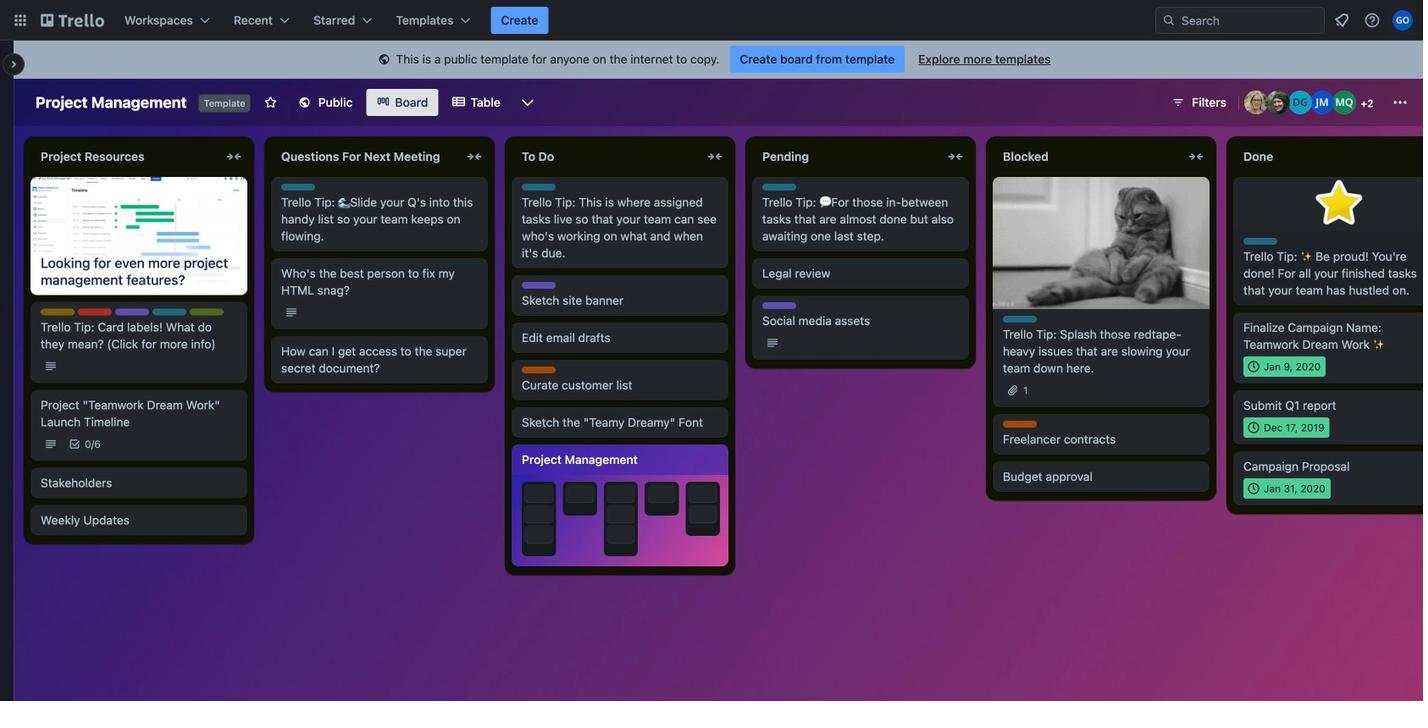 Task type: locate. For each thing, give the bounding box(es) containing it.
primary element
[[0, 0, 1424, 41]]

1 collapse list image from the left
[[224, 147, 244, 167]]

2 horizontal spatial collapse list image
[[1186, 147, 1207, 167]]

color: yellow, title: "copy request" element
[[41, 309, 75, 316]]

1 horizontal spatial color: orange, title: "one more step" element
[[1003, 421, 1037, 428]]

search image
[[1163, 14, 1176, 27]]

1 vertical spatial color: orange, title: "one more step" element
[[1003, 421, 1037, 428]]

customize views image
[[519, 94, 536, 111]]

collapse list image
[[224, 147, 244, 167], [464, 147, 485, 167]]

color: purple, title: "design team" element
[[522, 282, 556, 289], [763, 303, 797, 309], [115, 309, 149, 316]]

1 horizontal spatial collapse list image
[[946, 147, 966, 167]]

3 collapse list image from the left
[[1186, 147, 1207, 167]]

caity (caity) image
[[1267, 91, 1291, 114]]

1 collapse list image from the left
[[705, 147, 725, 167]]

None text field
[[512, 143, 702, 170], [993, 143, 1183, 170], [1234, 143, 1424, 170], [512, 143, 702, 170], [993, 143, 1183, 170], [1234, 143, 1424, 170]]

color: orange, title: "one more step" element
[[522, 367, 556, 374], [1003, 421, 1037, 428]]

color: lime, title: "halp" element
[[190, 309, 224, 316]]

collapse list image for the middle color: purple, title: "design team" 'element'
[[705, 147, 725, 167]]

collapse list image
[[705, 147, 725, 167], [946, 147, 966, 167], [1186, 147, 1207, 167]]

0 horizontal spatial color: purple, title: "design team" element
[[115, 309, 149, 316]]

color: sky, title: "trello tip" element
[[281, 184, 315, 191], [522, 184, 556, 191], [763, 184, 797, 191], [1244, 238, 1278, 245], [153, 309, 186, 316], [1003, 316, 1037, 323]]

melody qiao (melodyqiao) image
[[1333, 91, 1357, 114]]

0 notifications image
[[1332, 10, 1352, 31]]

1 horizontal spatial collapse list image
[[464, 147, 485, 167]]

star image
[[1313, 177, 1367, 231]]

gary orlando (garyorlando) image
[[1393, 10, 1413, 31]]

show menu image
[[1392, 94, 1409, 111]]

2 horizontal spatial color: purple, title: "design team" element
[[763, 303, 797, 309]]

0 horizontal spatial collapse list image
[[705, 147, 725, 167]]

0 horizontal spatial collapse list image
[[224, 147, 244, 167]]

None text field
[[31, 143, 220, 170], [271, 143, 461, 170], [752, 143, 942, 170], [31, 143, 220, 170], [271, 143, 461, 170], [752, 143, 942, 170]]

0 vertical spatial color: orange, title: "one more step" element
[[522, 367, 556, 374]]



Task type: vqa. For each thing, say whether or not it's contained in the screenshot.
Card button
no



Task type: describe. For each thing, give the bounding box(es) containing it.
devan goldstein (devangoldstein2) image
[[1289, 91, 1313, 114]]

2 collapse list image from the left
[[946, 147, 966, 167]]

star or unstar board image
[[264, 96, 278, 109]]

1 horizontal spatial color: purple, title: "design team" element
[[522, 282, 556, 289]]

0 horizontal spatial color: orange, title: "one more step" element
[[522, 367, 556, 374]]

sm image
[[376, 52, 393, 69]]

open information menu image
[[1364, 12, 1381, 29]]

andrea crawford (andreacrawford8) image
[[1245, 91, 1269, 114]]

Search field
[[1176, 8, 1324, 32]]

jordan mirchev (jordan_mirchev) image
[[1311, 91, 1335, 114]]

back to home image
[[41, 7, 104, 34]]

collapse list image for color: orange, title: "one more step" element to the right
[[1186, 147, 1207, 167]]

2 collapse list image from the left
[[464, 147, 485, 167]]

Board name text field
[[27, 89, 195, 116]]

color: red, title: "priority" element
[[78, 309, 112, 316]]



